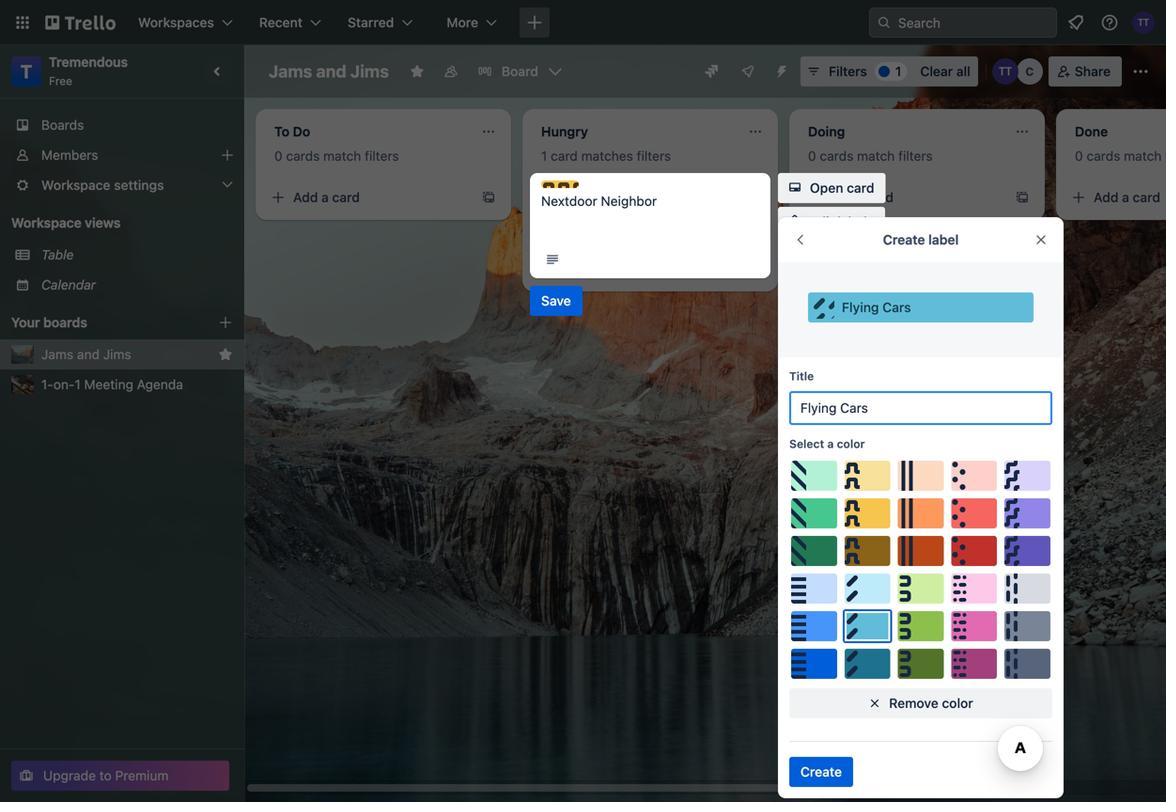 Task type: vqa. For each thing, say whether or not it's contained in the screenshot.
Jims
yes



Task type: locate. For each thing, give the bounding box(es) containing it.
return to previous screen image
[[794, 232, 809, 247]]

1 vertical spatial and
[[77, 347, 100, 362]]

0 horizontal spatial 0
[[275, 148, 283, 164]]

0
[[275, 148, 283, 164], [809, 148, 817, 164], [1076, 148, 1084, 164]]

jims left star or unstar board icon
[[351, 61, 389, 81]]

color: sky, title: "flying cars" element
[[809, 292, 1034, 323]]

1 horizontal spatial 1
[[542, 148, 548, 164]]

0 horizontal spatial add a card
[[293, 189, 360, 205]]

0 horizontal spatial jims
[[103, 347, 131, 362]]

color inside button
[[943, 695, 974, 711]]

0 vertical spatial create
[[884, 232, 926, 247]]

copy button
[[779, 376, 854, 406]]

select
[[790, 437, 825, 450]]

3 cards from the left
[[1087, 148, 1121, 164]]

cards left 'f'
[[1087, 148, 1121, 164]]

and
[[316, 61, 347, 81], [77, 347, 100, 362]]

change
[[811, 248, 858, 263], [811, 282, 858, 297]]

1 right 1-
[[75, 377, 81, 392]]

0 horizontal spatial 0 cards match filters
[[275, 148, 399, 164]]

2 vertical spatial 1
[[75, 377, 81, 392]]

1 edit from the top
[[811, 214, 835, 229]]

create for create
[[801, 764, 843, 780]]

calendar
[[41, 277, 96, 292]]

move button
[[779, 342, 855, 372]]

1 vertical spatial change
[[811, 282, 858, 297]]

your boards with 2 items element
[[11, 311, 190, 334]]

1-
[[41, 377, 53, 392]]

0 horizontal spatial filters
[[365, 148, 399, 164]]

boards link
[[0, 110, 244, 140]]

0 horizontal spatial add a card button
[[263, 182, 470, 213]]

cards
[[286, 148, 320, 164], [820, 148, 854, 164], [1087, 148, 1121, 164]]

archive button
[[779, 410, 869, 440]]

color
[[837, 437, 866, 450], [943, 695, 974, 711]]

c
[[1026, 65, 1035, 78]]

0 vertical spatial change
[[811, 248, 858, 263]]

2 horizontal spatial cards
[[1087, 148, 1121, 164]]

jams and jims down your boards with 2 items element on the left top of page
[[41, 347, 131, 362]]

1 vertical spatial color
[[943, 695, 974, 711]]

2 edit from the top
[[811, 315, 835, 331]]

1 match from the left
[[324, 148, 361, 164]]

0 horizontal spatial terry turtle (terryturtle) image
[[993, 58, 1019, 85]]

card for create from template… image's add a card button
[[866, 189, 894, 205]]

create from template… image
[[1016, 190, 1031, 205]]

0 horizontal spatial match
[[324, 148, 361, 164]]

0 vertical spatial and
[[316, 61, 347, 81]]

1 vertical spatial edit
[[811, 315, 835, 331]]

create from template… image
[[481, 190, 496, 205]]

1-on-1 meeting agenda
[[41, 377, 183, 392]]

search image
[[877, 15, 892, 30]]

match
[[324, 148, 361, 164], [858, 148, 895, 164], [1125, 148, 1163, 164]]

table link
[[41, 245, 233, 264]]

1 horizontal spatial jims
[[351, 61, 389, 81]]

0 cards match filters for create from template… image
[[809, 148, 933, 164]]

select a color
[[790, 437, 866, 450]]

board button
[[470, 56, 571, 87]]

1 vertical spatial jams and jims
[[41, 347, 131, 362]]

show menu image
[[1132, 62, 1151, 81]]

change up flying
[[811, 282, 858, 297]]

edit left labels
[[811, 214, 835, 229]]

Nextdoor Neighbor text field
[[542, 192, 760, 244]]

nextdoor neighbor
[[542, 193, 657, 209]]

2 horizontal spatial match
[[1125, 148, 1163, 164]]

jams and jims link
[[41, 345, 211, 364]]

add for add a card button related to create from template… icon
[[293, 189, 318, 205]]

1 filters from the left
[[365, 148, 399, 164]]

0 cards match filters down jams and jims text field
[[275, 148, 399, 164]]

1 horizontal spatial add
[[560, 261, 585, 276]]

1 0 cards match filters from the left
[[275, 148, 399, 164]]

2 horizontal spatial 0
[[1076, 148, 1084, 164]]

nextdoor
[[542, 193, 598, 209]]

change for change cover
[[811, 282, 858, 297]]

1 up color: yellow, title: none icon
[[542, 148, 548, 164]]

0 notifications image
[[1065, 11, 1088, 34]]

add a card
[[293, 189, 360, 205], [827, 189, 894, 205], [560, 261, 627, 276]]

color right remove
[[943, 695, 974, 711]]

1 cards from the left
[[286, 148, 320, 164]]

1 horizontal spatial color
[[943, 695, 974, 711]]

1
[[896, 63, 902, 79], [542, 148, 548, 164], [75, 377, 81, 392]]

1 vertical spatial create
[[801, 764, 843, 780]]

nextdoor neighbor link
[[542, 192, 760, 211]]

0 horizontal spatial color
[[837, 437, 866, 450]]

members
[[862, 248, 920, 263]]

1 horizontal spatial 0 cards match filters
[[809, 148, 933, 164]]

a
[[322, 189, 329, 205], [856, 189, 863, 205], [589, 261, 596, 276], [828, 437, 834, 450]]

clear all button
[[913, 56, 979, 87]]

3 match from the left
[[1125, 148, 1163, 164]]

edit dates
[[811, 315, 873, 331]]

0 vertical spatial jims
[[351, 61, 389, 81]]

star or unstar board image
[[410, 64, 425, 79]]

open
[[811, 180, 844, 196]]

1 left clear
[[896, 63, 902, 79]]

cards down jams and jims text field
[[286, 148, 320, 164]]

0 horizontal spatial add
[[293, 189, 318, 205]]

match left 'f'
[[1125, 148, 1163, 164]]

add a card button for create from template… image
[[797, 182, 1004, 213]]

change for change members
[[811, 248, 858, 263]]

1 horizontal spatial terry turtle (terryturtle) image
[[1133, 11, 1156, 34]]

cards for add a card button related to create from template… icon
[[286, 148, 320, 164]]

0 vertical spatial 1
[[896, 63, 902, 79]]

1 horizontal spatial match
[[858, 148, 895, 164]]

2 0 cards match filters from the left
[[809, 148, 933, 164]]

jams and jims
[[269, 61, 389, 81], [41, 347, 131, 362]]

match down jams and jims text field
[[324, 148, 361, 164]]

filters
[[365, 148, 399, 164], [637, 148, 672, 164], [899, 148, 933, 164]]

0 vertical spatial edit
[[811, 214, 835, 229]]

2 horizontal spatial 1
[[896, 63, 902, 79]]

views
[[85, 215, 121, 230]]

jims up "1-on-1 meeting agenda"
[[103, 347, 131, 362]]

0 cards match filters up open card
[[809, 148, 933, 164]]

0 vertical spatial color
[[837, 437, 866, 450]]

1 vertical spatial jims
[[103, 347, 131, 362]]

color down archive
[[837, 437, 866, 450]]

2 match from the left
[[858, 148, 895, 164]]

t link
[[11, 56, 41, 87]]

1 vertical spatial 1
[[542, 148, 548, 164]]

1 vertical spatial jams
[[41, 347, 74, 362]]

save
[[542, 293, 571, 308]]

upgrade
[[43, 768, 96, 783]]

match up open card
[[858, 148, 895, 164]]

0 cards match filters
[[275, 148, 399, 164], [809, 148, 933, 164]]

add
[[293, 189, 318, 205], [827, 189, 852, 205], [560, 261, 585, 276]]

edit
[[811, 214, 835, 229], [811, 315, 835, 331]]

0 vertical spatial terry turtle (terryturtle) image
[[1133, 11, 1156, 34]]

card
[[551, 148, 578, 164], [847, 180, 875, 196], [332, 189, 360, 205], [866, 189, 894, 205], [599, 261, 627, 276]]

2 horizontal spatial add a card
[[827, 189, 894, 205]]

create inside button
[[801, 764, 843, 780]]

terry turtle (terryturtle) image right open information menu image
[[1133, 11, 1156, 34]]

Search field
[[892, 8, 1057, 37]]

0 horizontal spatial create
[[801, 764, 843, 780]]

1 horizontal spatial filters
[[637, 148, 672, 164]]

1 horizontal spatial jams
[[269, 61, 313, 81]]

1 for 1 card matches filters
[[542, 148, 548, 164]]

filters for create from template… image's add a card button
[[899, 148, 933, 164]]

starred icon image
[[218, 347, 233, 362]]

1 horizontal spatial jams and jims
[[269, 61, 389, 81]]

share
[[1076, 63, 1111, 79]]

card for middle add a card button
[[599, 261, 627, 276]]

filters
[[829, 63, 868, 79]]

dates
[[838, 315, 873, 331]]

and down your boards with 2 items element on the left top of page
[[77, 347, 100, 362]]

meeting
[[84, 377, 133, 392]]

add a card button for create from template… icon
[[263, 182, 470, 213]]

flying
[[843, 299, 880, 315]]

and left star or unstar board icon
[[316, 61, 347, 81]]

2 change from the top
[[811, 282, 858, 297]]

1 horizontal spatial and
[[316, 61, 347, 81]]

3 filters from the left
[[899, 148, 933, 164]]

change cover
[[811, 282, 896, 297]]

color: yellow, title: none image
[[542, 181, 579, 188]]

2 0 from the left
[[809, 148, 817, 164]]

1 horizontal spatial create
[[884, 232, 926, 247]]

jims inside text field
[[351, 61, 389, 81]]

2 horizontal spatial add a card button
[[797, 182, 1004, 213]]

primary element
[[0, 0, 1167, 45]]

terry turtle (terryturtle) image left c
[[993, 58, 1019, 85]]

0 horizontal spatial cards
[[286, 148, 320, 164]]

add a card button
[[263, 182, 470, 213], [797, 182, 1004, 213], [530, 254, 737, 284]]

archive
[[811, 417, 857, 433]]

jams and jims left star or unstar board icon
[[269, 61, 389, 81]]

1 0 from the left
[[275, 148, 283, 164]]

cards up open card
[[820, 148, 854, 164]]

1 change from the top
[[811, 248, 858, 263]]

change down the edit labels button
[[811, 248, 858, 263]]

2 cards from the left
[[820, 148, 854, 164]]

all
[[957, 63, 971, 79]]

remove
[[890, 695, 939, 711]]

cover
[[862, 282, 896, 297]]

terry turtle (terryturtle) image
[[1133, 11, 1156, 34], [993, 58, 1019, 85]]

0 vertical spatial jams
[[269, 61, 313, 81]]

back to home image
[[45, 8, 116, 38]]

remove color
[[890, 695, 974, 711]]

1-on-1 meeting agenda link
[[41, 375, 233, 394]]

0 horizontal spatial jams
[[41, 347, 74, 362]]

edit left dates
[[811, 315, 835, 331]]

table
[[41, 247, 74, 262]]

1 horizontal spatial cards
[[820, 148, 854, 164]]

1 horizontal spatial 0
[[809, 148, 817, 164]]

0 vertical spatial jams and jims
[[269, 61, 389, 81]]

2 horizontal spatial add
[[827, 189, 852, 205]]

2 horizontal spatial filters
[[899, 148, 933, 164]]

0 horizontal spatial and
[[77, 347, 100, 362]]

change members
[[811, 248, 920, 263]]

None text field
[[790, 391, 1053, 425]]



Task type: describe. For each thing, give the bounding box(es) containing it.
jams and jims inside text field
[[269, 61, 389, 81]]

jams inside jams and jims text field
[[269, 61, 313, 81]]

to
[[99, 768, 112, 783]]

change members button
[[779, 241, 931, 271]]

open information menu image
[[1101, 13, 1120, 32]]

boards
[[41, 117, 84, 133]]

upgrade to premium
[[43, 768, 169, 783]]

title
[[790, 370, 814, 383]]

add a card for create from template… icon
[[293, 189, 360, 205]]

create button
[[790, 757, 854, 787]]

flying cars
[[843, 299, 912, 315]]

jams inside jams and jims link
[[41, 347, 74, 362]]

match for create from template… image's add a card button
[[858, 148, 895, 164]]

workspace views
[[11, 215, 121, 230]]

labels
[[838, 214, 875, 229]]

edit dates button
[[779, 308, 884, 339]]

0 horizontal spatial jams and jims
[[41, 347, 131, 362]]

open card link
[[779, 173, 886, 203]]

add for create from template… image's add a card button
[[827, 189, 852, 205]]

edit for edit labels
[[811, 214, 835, 229]]

on-
[[53, 377, 75, 392]]

create board or workspace image
[[526, 13, 544, 32]]

your boards
[[11, 315, 87, 330]]

3 0 from the left
[[1076, 148, 1084, 164]]

board
[[502, 63, 539, 79]]

1 card matches filters
[[542, 148, 672, 164]]

chestercheeetah (chestercheeetah) image
[[1017, 58, 1044, 85]]

move
[[811, 349, 844, 365]]

workspace visible image
[[444, 64, 459, 79]]

2 filters from the left
[[637, 148, 672, 164]]

edit labels button
[[779, 207, 886, 237]]

create label
[[884, 232, 959, 247]]

create for create label
[[884, 232, 926, 247]]

close popover image
[[1034, 232, 1049, 247]]

remove color button
[[790, 688, 1053, 718]]

cars
[[883, 299, 912, 315]]

premium
[[115, 768, 169, 783]]

agenda
[[137, 377, 183, 392]]

automation image
[[767, 56, 794, 83]]

tremendous link
[[49, 54, 128, 70]]

tremendous free
[[49, 54, 128, 87]]

matches
[[582, 148, 634, 164]]

calendar link
[[41, 276, 233, 294]]

clear all
[[921, 63, 971, 79]]

your
[[11, 315, 40, 330]]

power ups image
[[741, 64, 756, 79]]

edit labels
[[811, 214, 875, 229]]

members
[[41, 147, 98, 163]]

0 for add a card button related to create from template… icon
[[275, 148, 283, 164]]

card for add a card button related to create from template… icon
[[332, 189, 360, 205]]

add board image
[[218, 315, 233, 330]]

f
[[1166, 148, 1167, 164]]

add for middle add a card button
[[560, 261, 585, 276]]

upgrade to premium link
[[11, 761, 229, 791]]

members link
[[0, 140, 244, 170]]

label
[[929, 232, 959, 247]]

open card
[[811, 180, 875, 196]]

filters for add a card button related to create from template… icon
[[365, 148, 399, 164]]

1 horizontal spatial add a card button
[[530, 254, 737, 284]]

t
[[20, 60, 32, 82]]

free
[[49, 74, 72, 87]]

Board name text field
[[260, 56, 399, 87]]

tremendous
[[49, 54, 128, 70]]

add a card for create from template… image
[[827, 189, 894, 205]]

workspace
[[11, 215, 82, 230]]

share button
[[1049, 56, 1123, 87]]

boards
[[43, 315, 87, 330]]

0 horizontal spatial 1
[[75, 377, 81, 392]]

color: yellow, title: none image
[[542, 181, 579, 188]]

c button
[[1017, 58, 1044, 85]]

0 cards match f
[[1076, 148, 1167, 164]]

and inside text field
[[316, 61, 347, 81]]

1 horizontal spatial add a card
[[560, 261, 627, 276]]

clear
[[921, 63, 954, 79]]

1 vertical spatial terry turtle (terryturtle) image
[[993, 58, 1019, 85]]

neighbor
[[601, 193, 657, 209]]

change cover button
[[779, 275, 907, 305]]

0 for create from template… image's add a card button
[[809, 148, 817, 164]]

1 for 1
[[896, 63, 902, 79]]

match for add a card button related to create from template… icon
[[324, 148, 361, 164]]

save button
[[530, 286, 583, 316]]

0 cards match filters for create from template… icon
[[275, 148, 399, 164]]

edit for edit dates
[[811, 315, 835, 331]]

cards for create from template… image's add a card button
[[820, 148, 854, 164]]

copy
[[811, 383, 843, 399]]



